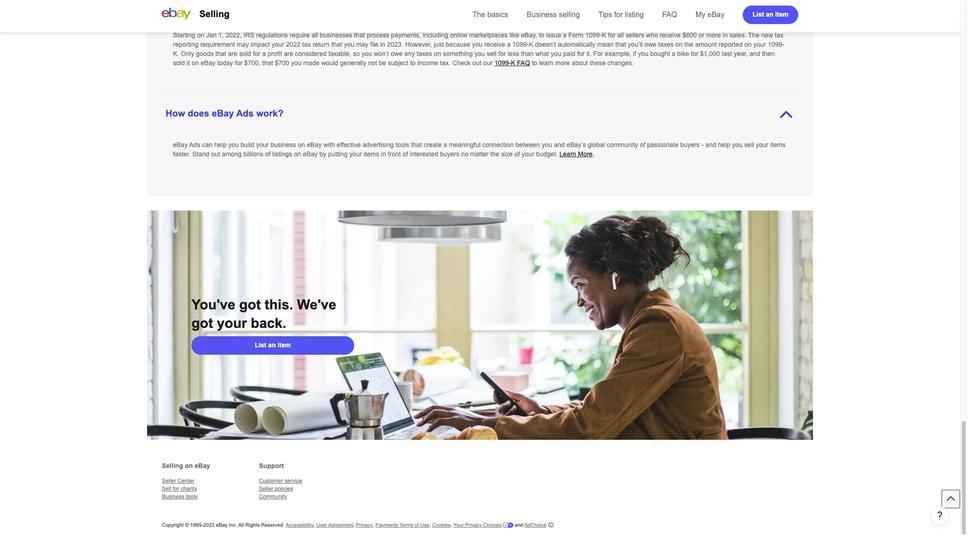 Task type: vqa. For each thing, say whether or not it's contained in the screenshot.
Rockville
no



Task type: locate. For each thing, give the bounding box(es) containing it.
1 horizontal spatial seller
[[259, 486, 273, 492]]

who
[[646, 31, 658, 39]]

got down you've
[[192, 316, 213, 331]]

you've got this. we've got your back.
[[192, 297, 337, 331]]

including
[[423, 31, 449, 39]]

1 horizontal spatial help
[[718, 141, 731, 149]]

0 vertical spatial out
[[473, 59, 482, 67]]

list an item down back. at bottom
[[255, 341, 291, 349]]

0 vertical spatial the
[[473, 11, 486, 19]]

size
[[501, 150, 513, 158]]

1 vertical spatial list
[[255, 341, 267, 349]]

to down any
[[410, 59, 416, 67]]

then
[[763, 50, 775, 57]]

would
[[321, 59, 338, 67]]

sellers
[[626, 31, 645, 39]]

you up our
[[475, 50, 485, 57]]

cookies
[[432, 522, 451, 528]]

are down 2022
[[284, 50, 293, 57]]

create
[[424, 141, 442, 149]]

1 horizontal spatial more
[[707, 31, 721, 39]]

faq
[[663, 11, 677, 19], [517, 59, 530, 67]]

list an item for list an item link to the right
[[753, 10, 789, 18]]

1 vertical spatial an
[[268, 341, 276, 349]]

1 vertical spatial sold
[[173, 59, 185, 67]]

advertising
[[363, 141, 394, 149]]

list an item for list an item link to the bottom
[[255, 341, 291, 349]]

0 vertical spatial in
[[723, 31, 728, 39]]

seller inside "customer service seller policies community"
[[259, 486, 273, 492]]

0 horizontal spatial out
[[211, 150, 220, 158]]

privacy left payments
[[356, 522, 373, 528]]

1 vertical spatial buyers
[[440, 150, 460, 158]]

1995-
[[190, 522, 203, 528]]

k.
[[173, 50, 179, 57]]

list up "new" on the right of the page
[[753, 10, 764, 18]]

it.
[[587, 50, 592, 57]]

of left "use"
[[415, 522, 419, 528]]

in down advertising
[[381, 150, 386, 158]]

0 vertical spatial tax
[[775, 31, 784, 39]]

2 privacy from the left
[[465, 522, 482, 528]]

privacy link
[[356, 522, 373, 528]]

k down ebay,
[[529, 41, 534, 48]]

ebay
[[708, 11, 725, 19], [201, 59, 216, 67], [212, 108, 234, 118], [173, 141, 188, 149], [307, 141, 322, 149], [303, 150, 318, 158], [195, 462, 210, 470], [216, 522, 228, 528]]

ads left work?
[[236, 108, 254, 118]]

0 horizontal spatial more
[[556, 59, 570, 67]]

0 vertical spatial ads
[[236, 108, 254, 118]]

0 vertical spatial the
[[685, 41, 694, 48]]

2 help from the left
[[718, 141, 731, 149]]

1 horizontal spatial selling
[[199, 9, 230, 19]]

ads inside ebay ads can help you build your business on ebay with effective advertising tools that create a meaningful connection between you and ebay's global community of passionate buyers - and help you sell your items faster. stand out among billions of listings on ebay by putting your items in front of interested buyers no matter the size of your budget.
[[189, 141, 200, 149]]

1 horizontal spatial out
[[473, 59, 482, 67]]

$700,
[[244, 59, 261, 67]]

the left "new" on the right of the page
[[749, 31, 760, 39]]

0 horizontal spatial owe
[[391, 50, 403, 57]]

0 vertical spatial business
[[527, 11, 557, 19]]

0 horizontal spatial sold
[[173, 59, 185, 67]]

business down 'sell for charity' link
[[162, 494, 184, 500]]

faq down the "than"
[[517, 59, 530, 67]]

business up the issue
[[527, 11, 557, 19]]

sold left it on the left of page
[[173, 59, 185, 67]]

0 horizontal spatial an
[[268, 341, 276, 349]]

today
[[217, 59, 233, 67]]

considered
[[295, 50, 327, 57]]

1 vertical spatial more
[[556, 59, 570, 67]]

, left payments
[[373, 522, 374, 528]]

an
[[766, 10, 774, 18], [268, 341, 276, 349]]

the left basics in the top right of the page
[[473, 11, 486, 19]]

2 horizontal spatial k
[[602, 31, 606, 39]]

1 horizontal spatial taxes
[[658, 41, 674, 48]]

privacy
[[356, 522, 373, 528], [465, 522, 482, 528]]

1 vertical spatial the
[[749, 31, 760, 39]]

1 horizontal spatial sell
[[745, 141, 754, 149]]

k down less
[[511, 59, 516, 67]]

changes.
[[608, 59, 634, 67]]

©
[[185, 522, 189, 528]]

on right it on the left of page
[[192, 59, 199, 67]]

that left process
[[354, 31, 365, 39]]

may up so
[[356, 41, 369, 48]]

1 horizontal spatial list
[[753, 10, 764, 18]]

0 horizontal spatial ads
[[189, 141, 200, 149]]

seller policies link
[[259, 486, 293, 492]]

business inside seller center sell for charity business tools
[[162, 494, 184, 500]]

list
[[753, 10, 764, 18], [255, 341, 267, 349]]

0 horizontal spatial list
[[255, 341, 267, 349]]

1 horizontal spatial buyers
[[681, 141, 700, 149]]

faq left my
[[663, 11, 677, 19]]

2 , from the left
[[353, 522, 355, 528]]

0 horizontal spatial taxes
[[417, 50, 432, 57]]

1 privacy from the left
[[356, 522, 373, 528]]

connection
[[483, 141, 514, 149]]

got up back. at bottom
[[239, 297, 261, 312]]

taxes up the 'bought'
[[658, 41, 674, 48]]

0 horizontal spatial business
[[162, 494, 184, 500]]

0 horizontal spatial tools
[[186, 494, 198, 500]]

tools inside seller center sell for charity business tools
[[186, 494, 198, 500]]

for right bike
[[691, 50, 699, 57]]

receive
[[660, 31, 681, 39], [485, 41, 505, 48]]

1 horizontal spatial list an item
[[753, 10, 789, 18]]

0 horizontal spatial got
[[192, 316, 213, 331]]

an down back. at bottom
[[268, 341, 276, 349]]

cookies link
[[432, 522, 451, 528]]

you'll
[[628, 41, 643, 48]]

0 vertical spatial list an item
[[753, 10, 789, 18]]

online
[[450, 31, 468, 39]]

list an item link up "new" on the right of the page
[[743, 6, 799, 24]]

all left sellers on the top right
[[618, 31, 624, 39]]

subject
[[388, 59, 409, 67]]

0 vertical spatial owe
[[645, 41, 657, 48]]

the basics link
[[473, 11, 509, 19]]

owe down who
[[645, 41, 657, 48]]

0 horizontal spatial item
[[278, 341, 291, 349]]

0 horizontal spatial seller
[[162, 478, 176, 484]]

out inside starting on jan 1, 2022, irs regulations require all businesses that process payments, including online marketplaces like ebay, to issue a form 1099-k for all sellers who receive $600 or more in sales. the new tax reporting requirement may impact your 2022 tax return that you may file in 2023. however, just because you receive a 1099-k doesn't automatically mean that you'll owe taxes on the amount reported on your 1099- k. only goods that are sold for a profit are considered taxable, so you won't owe any taxes on something you sell for less than what you paid for it. for example, if you bought a bike for $1,000 last year, and then sold it on ebay today for $700, that $700 you made would generally not be subject to income tax. check out our
[[473, 59, 482, 67]]

k up mean on the right
[[602, 31, 606, 39]]

business
[[527, 11, 557, 19], [162, 494, 184, 500]]

return
[[313, 41, 330, 48]]

build
[[241, 141, 254, 149]]

, left your
[[451, 522, 452, 528]]

payments,
[[391, 31, 421, 39]]

1 horizontal spatial all
[[618, 31, 624, 39]]

and left then at the top of the page
[[750, 50, 761, 57]]

0 horizontal spatial help
[[214, 141, 227, 149]]

ads up stand
[[189, 141, 200, 149]]

1 horizontal spatial tax
[[775, 31, 784, 39]]

taxes up income
[[417, 50, 432, 57]]

require
[[290, 31, 310, 39]]

more down paid
[[556, 59, 570, 67]]

support
[[259, 462, 284, 470]]

and inside starting on jan 1, 2022, irs regulations require all businesses that process payments, including online marketplaces like ebay, to issue a form 1099-k for all sellers who receive $600 or more in sales. the new tax reporting requirement may impact your 2022 tax return that you may file in 2023. however, just because you receive a 1099-k doesn't automatically mean that you'll owe taxes on the amount reported on your 1099- k. only goods that are sold for a profit are considered taxable, so you won't owe any taxes on something you sell for less than what you paid for it. for example, if you bought a bike for $1,000 last year, and then sold it on ebay today for $700, that $700 you made would generally not be subject to income tax. check out our
[[750, 50, 761, 57]]

1 horizontal spatial are
[[284, 50, 293, 57]]

buyers
[[681, 141, 700, 149], [440, 150, 460, 158]]

0 vertical spatial item
[[776, 10, 789, 18]]

tax up considered
[[302, 41, 311, 48]]

1 vertical spatial sell
[[745, 141, 754, 149]]

0 vertical spatial tools
[[396, 141, 410, 149]]

1 vertical spatial out
[[211, 150, 220, 158]]

something
[[443, 50, 473, 57]]

1 horizontal spatial k
[[529, 41, 534, 48]]

0 horizontal spatial the
[[473, 11, 486, 19]]

in right the file
[[380, 41, 386, 48]]

1 horizontal spatial sold
[[239, 50, 251, 57]]

business
[[271, 141, 296, 149]]

1 , from the left
[[314, 522, 315, 528]]

0 horizontal spatial are
[[228, 50, 238, 57]]

0 horizontal spatial buyers
[[440, 150, 460, 158]]

you
[[344, 41, 355, 48], [472, 41, 483, 48], [362, 50, 372, 57], [475, 50, 485, 57], [551, 50, 562, 57], [638, 50, 649, 57], [291, 59, 302, 67], [229, 141, 239, 149], [542, 141, 553, 149], [732, 141, 743, 149]]

$700
[[275, 59, 289, 67]]

you up 1099-k faq to learn more about these changes.
[[551, 50, 562, 57]]

a up less
[[507, 41, 511, 48]]

1 vertical spatial got
[[192, 316, 213, 331]]

by
[[320, 150, 326, 158]]

buyers left no
[[440, 150, 460, 158]]

selling
[[559, 11, 580, 19]]

1 horizontal spatial privacy
[[465, 522, 482, 528]]

tools up front
[[396, 141, 410, 149]]

selling for selling on ebay
[[162, 462, 183, 470]]

community
[[607, 141, 638, 149]]

1 vertical spatial owe
[[391, 50, 403, 57]]

1 vertical spatial k
[[529, 41, 534, 48]]

for
[[614, 11, 623, 19], [608, 31, 616, 39], [253, 50, 261, 57], [499, 50, 506, 57], [577, 50, 585, 57], [691, 50, 699, 57], [235, 59, 243, 67], [173, 486, 179, 492]]

1 vertical spatial business
[[162, 494, 184, 500]]

buyers left -
[[681, 141, 700, 149]]

selling up jan
[[199, 9, 230, 19]]

out down 'can'
[[211, 150, 220, 158]]

k
[[602, 31, 606, 39], [529, 41, 534, 48], [511, 59, 516, 67]]

1 horizontal spatial an
[[766, 10, 774, 18]]

tools
[[396, 141, 410, 149], [186, 494, 198, 500]]

0 horizontal spatial selling
[[162, 462, 183, 470]]

0 horizontal spatial all
[[312, 31, 318, 39]]

generally
[[340, 59, 366, 67]]

1099- up then at the top of the page
[[768, 41, 785, 48]]

, left cookies link
[[430, 522, 431, 528]]

list an item link down back. at bottom
[[192, 336, 354, 355]]

all up return
[[312, 31, 318, 39]]

1 horizontal spatial items
[[771, 141, 786, 149]]

0 horizontal spatial list an item link
[[192, 336, 354, 355]]

seller down customer
[[259, 486, 273, 492]]

for down seller center link
[[173, 486, 179, 492]]

reported
[[719, 41, 743, 48]]

paid
[[563, 50, 576, 57]]

tips for listing link
[[599, 11, 644, 19]]

of left listings
[[265, 150, 271, 158]]

seller up sell
[[162, 478, 176, 484]]

the
[[685, 41, 694, 48], [491, 150, 500, 158]]

0 vertical spatial sell
[[487, 50, 497, 57]]

1 may from the left
[[237, 41, 249, 48]]

0 horizontal spatial tax
[[302, 41, 311, 48]]

0 vertical spatial list
[[753, 10, 764, 18]]

bought
[[651, 50, 670, 57]]

1 horizontal spatial tools
[[396, 141, 410, 149]]

0 horizontal spatial the
[[491, 150, 500, 158]]

between
[[516, 141, 540, 149]]

1 horizontal spatial receive
[[660, 31, 681, 39]]

tax right "new" on the right of the page
[[775, 31, 784, 39]]

your inside you've got this. we've got your back.
[[217, 316, 247, 331]]

, left privacy link
[[353, 522, 355, 528]]

1 horizontal spatial the
[[749, 31, 760, 39]]

1 horizontal spatial may
[[356, 41, 369, 48]]

,
[[314, 522, 315, 528], [353, 522, 355, 528], [373, 522, 374, 528], [430, 522, 431, 528], [451, 522, 452, 528]]

rights
[[245, 522, 260, 528]]

, left user
[[314, 522, 315, 528]]

0 horizontal spatial list an item
[[255, 341, 291, 349]]

new
[[762, 31, 773, 39]]

0 horizontal spatial k
[[511, 59, 516, 67]]

selling for selling
[[199, 9, 230, 19]]

0 horizontal spatial may
[[237, 41, 249, 48]]

learn
[[539, 59, 554, 67]]

you right $700
[[291, 59, 302, 67]]

0 vertical spatial selling
[[199, 9, 230, 19]]

taxable,
[[329, 50, 351, 57]]

1 vertical spatial taxes
[[417, 50, 432, 57]]

0 vertical spatial an
[[766, 10, 774, 18]]

owe down 2023.
[[391, 50, 403, 57]]

1 vertical spatial tax
[[302, 41, 311, 48]]

tools inside ebay ads can help you build your business on ebay with effective advertising tools that create a meaningful connection between you and ebay's global community of passionate buyers - and help you sell your items faster. stand out among billions of listings on ebay by putting your items in front of interested buyers no matter the size of your budget.
[[396, 141, 410, 149]]

more up amount
[[707, 31, 721, 39]]

or
[[699, 31, 705, 39]]

the inside starting on jan 1, 2022, irs regulations require all businesses that process payments, including online marketplaces like ebay, to issue a form 1099-k for all sellers who receive $600 or more in sales. the new tax reporting requirement may impact your 2022 tax return that you may file in 2023. however, just because you receive a 1099-k doesn't automatically mean that you'll owe taxes on the amount reported on your 1099- k. only goods that are sold for a profit are considered taxable, so you won't owe any taxes on something you sell for less than what you paid for it. for example, if you bought a bike for $1,000 last year, and then sold it on ebay today for $700, that $700 you made would generally not be subject to income tax. check out our
[[749, 31, 760, 39]]

made
[[303, 59, 320, 67]]

ads
[[236, 108, 254, 118], [189, 141, 200, 149]]

payments terms of use link
[[376, 522, 430, 528]]

among
[[222, 150, 242, 158]]

payments
[[376, 522, 398, 528]]

list down back. at bottom
[[255, 341, 267, 349]]

2 are from the left
[[284, 50, 293, 57]]

may
[[237, 41, 249, 48], [356, 41, 369, 48]]

0 vertical spatial list an item link
[[743, 6, 799, 24]]

help right 'can'
[[214, 141, 227, 149]]

ebay left by
[[303, 150, 318, 158]]

of
[[640, 141, 646, 149], [265, 150, 271, 158], [403, 150, 408, 158], [515, 150, 520, 158], [415, 522, 419, 528]]

0 vertical spatial buyers
[[681, 141, 700, 149]]

ebay up by
[[307, 141, 322, 149]]

1 horizontal spatial faq
[[663, 11, 677, 19]]

1 vertical spatial tools
[[186, 494, 198, 500]]

2 horizontal spatial to
[[539, 31, 545, 39]]

the basics
[[473, 11, 509, 19]]

0 horizontal spatial privacy
[[356, 522, 373, 528]]

1 horizontal spatial ads
[[236, 108, 254, 118]]

1099- down less
[[495, 59, 511, 67]]

sell inside starting on jan 1, 2022, irs regulations require all businesses that process payments, including online marketplaces like ebay, to issue a form 1099-k for all sellers who receive $600 or more in sales. the new tax reporting requirement may impact your 2022 tax return that you may file in 2023. however, just because you receive a 1099-k doesn't automatically mean that you'll owe taxes on the amount reported on your 1099- k. only goods that are sold for a profit are considered taxable, so you won't owe any taxes on something you sell for less than what you paid for it. for example, if you bought a bike for $1,000 last year, and then sold it on ebay today for $700, that $700 you made would generally not be subject to income tax. check out our
[[487, 50, 497, 57]]

an up "new" on the right of the page
[[766, 10, 774, 18]]

list an item
[[753, 10, 789, 18], [255, 341, 291, 349]]

a down impact
[[262, 50, 266, 57]]

inc.
[[229, 522, 237, 528]]

budget.
[[536, 150, 558, 158]]

1 horizontal spatial to
[[532, 59, 538, 67]]

so
[[353, 50, 360, 57]]

1 vertical spatial items
[[364, 150, 379, 158]]

1 vertical spatial faq
[[517, 59, 530, 67]]

in up reported
[[723, 31, 728, 39]]

to up doesn't
[[539, 31, 545, 39]]

taxes
[[658, 41, 674, 48], [417, 50, 432, 57]]

help right -
[[718, 141, 731, 149]]

may down irs
[[237, 41, 249, 48]]

1 vertical spatial selling
[[162, 462, 183, 470]]

my ebay link
[[696, 11, 725, 19]]

business selling link
[[527, 11, 580, 19]]

you right so
[[362, 50, 372, 57]]

accessibility link
[[286, 522, 314, 528]]

that up interested
[[411, 141, 422, 149]]

income
[[418, 59, 438, 67]]

selling
[[199, 9, 230, 19], [162, 462, 183, 470]]



Task type: describe. For each thing, give the bounding box(es) containing it.
list for list an item link to the bottom
[[255, 341, 267, 349]]

example,
[[605, 50, 631, 57]]

sell for charity link
[[162, 486, 197, 492]]

on up "year," on the top right of the page
[[745, 41, 752, 48]]

requirement
[[200, 41, 235, 48]]

on right business
[[298, 141, 305, 149]]

4 , from the left
[[430, 522, 431, 528]]

the inside starting on jan 1, 2022, irs regulations require all businesses that process payments, including online marketplaces like ebay, to issue a form 1099-k for all sellers who receive $600 or more in sales. the new tax reporting requirement may impact your 2022 tax return that you may file in 2023. however, just because you receive a 1099-k doesn't automatically mean that you'll owe taxes on the amount reported on your 1099- k. only goods that are sold for a profit are considered taxable, so you won't owe any taxes on something you sell for less than what you paid for it. for example, if you bought a bike for $1,000 last year, and then sold it on ebay today for $700, that $700 you made would generally not be subject to income tax. check out our
[[685, 41, 694, 48]]

policies
[[275, 486, 293, 492]]

1 vertical spatial receive
[[485, 41, 505, 48]]

for down impact
[[253, 50, 261, 57]]

faster.
[[173, 150, 191, 158]]

be
[[379, 59, 386, 67]]

1099-k faq link
[[495, 59, 530, 67]]

tips
[[599, 11, 612, 19]]

ebay right does
[[212, 108, 234, 118]]

0 vertical spatial faq
[[663, 11, 677, 19]]

learn more link
[[560, 150, 593, 158]]

1099- up mean on the right
[[586, 31, 602, 39]]

0 vertical spatial got
[[239, 297, 261, 312]]

you right -
[[732, 141, 743, 149]]

regulations
[[256, 31, 288, 39]]

tips for listing
[[599, 11, 644, 19]]

more inside starting on jan 1, 2022, irs regulations require all businesses that process payments, including online marketplaces like ebay, to issue a form 1099-k for all sellers who receive $600 or more in sales. the new tax reporting requirement may impact your 2022 tax return that you may file in 2023. however, just because you receive a 1099-k doesn't automatically mean that you'll owe taxes on the amount reported on your 1099- k. only goods that are sold for a profit are considered taxable, so you won't owe any taxes on something you sell for less than what you paid for it. for example, if you bought a bike for $1,000 last year, and then sold it on ebay today for $700, that $700 you made would generally not be subject to income tax. check out our
[[707, 31, 721, 39]]

ebay inside starting on jan 1, 2022, irs regulations require all businesses that process payments, including online marketplaces like ebay, to issue a form 1099-k for all sellers who receive $600 or more in sales. the new tax reporting requirement may impact your 2022 tax return that you may file in 2023. however, just because you receive a 1099-k doesn't automatically mean that you'll owe taxes on the amount reported on your 1099- k. only goods that are sold for a profit are considered taxable, so you won't owe any taxes on something you sell for less than what you paid for it. for example, if you bought a bike for $1,000 last year, and then sold it on ebay today for $700, that $700 you made would generally not be subject to income tax. check out our
[[201, 59, 216, 67]]

1 horizontal spatial list an item link
[[743, 6, 799, 24]]

sell inside ebay ads can help you build your business on ebay with effective advertising tools that create a meaningful connection between you and ebay's global community of passionate buyers - and help you sell your items faster. stand out among billions of listings on ebay by putting your items in front of interested buyers no matter the size of your budget.
[[745, 141, 754, 149]]

you up budget.
[[542, 141, 553, 149]]

process
[[367, 31, 389, 39]]

adchoice link
[[525, 522, 554, 528]]

for up mean on the right
[[608, 31, 616, 39]]

1 horizontal spatial business
[[527, 11, 557, 19]]

however,
[[405, 41, 432, 48]]

0 vertical spatial receive
[[660, 31, 681, 39]]

help, opens dialogs image
[[936, 511, 945, 521]]

businesses
[[320, 31, 352, 39]]

a left bike
[[672, 50, 676, 57]]

form
[[569, 31, 584, 39]]

for left less
[[499, 50, 506, 57]]

you've
[[192, 297, 235, 312]]

about
[[572, 59, 588, 67]]

for right tips
[[614, 11, 623, 19]]

1 vertical spatial in
[[380, 41, 386, 48]]

goods
[[196, 50, 214, 57]]

seller center sell for charity business tools
[[162, 478, 198, 500]]

that up 'example,'
[[616, 41, 626, 48]]

customer
[[259, 478, 283, 484]]

that down businesses
[[331, 41, 342, 48]]

ebay left inc.
[[216, 522, 228, 528]]

0 horizontal spatial items
[[364, 150, 379, 158]]

check
[[453, 59, 471, 67]]

1 all from the left
[[312, 31, 318, 39]]

business selling
[[527, 11, 580, 19]]

issue
[[546, 31, 561, 39]]

automatically
[[558, 41, 596, 48]]

starting
[[173, 31, 195, 39]]

on down just
[[434, 50, 441, 57]]

with
[[324, 141, 335, 149]]

0 vertical spatial sold
[[239, 50, 251, 57]]

2023
[[203, 522, 215, 528]]

2022
[[286, 41, 301, 48]]

you up among
[[229, 141, 239, 149]]

3 , from the left
[[373, 522, 374, 528]]

for left 'it.'
[[577, 50, 585, 57]]

the inside ebay ads can help you build your business on ebay with effective advertising tools that create a meaningful connection between you and ebay's global community of passionate buyers - and help you sell your items faster. stand out among billions of listings on ebay by putting your items in front of interested buyers no matter the size of your budget.
[[491, 150, 500, 158]]

selling on ebay
[[162, 462, 210, 470]]

0 horizontal spatial faq
[[517, 59, 530, 67]]

we've
[[297, 297, 337, 312]]

no
[[461, 150, 469, 158]]

use
[[421, 522, 430, 528]]

center
[[178, 478, 194, 484]]

of right community
[[640, 141, 646, 149]]

for right today
[[235, 59, 243, 67]]

0 vertical spatial k
[[602, 31, 606, 39]]

for inside seller center sell for charity business tools
[[173, 486, 179, 492]]

that inside ebay ads can help you build your business on ebay with effective advertising tools that create a meaningful connection between you and ebay's global community of passionate buyers - and help you sell your items faster. stand out among billions of listings on ebay by putting your items in front of interested buyers no matter the size of your budget.
[[411, 141, 422, 149]]

0 vertical spatial items
[[771, 141, 786, 149]]

tax.
[[440, 59, 451, 67]]

a inside ebay ads can help you build your business on ebay with effective advertising tools that create a meaningful connection between you and ebay's global community of passionate buyers - and help you sell your items faster. stand out among billions of listings on ebay by putting your items in front of interested buyers no matter the size of your budget.
[[444, 141, 447, 149]]

you up so
[[344, 41, 355, 48]]

on right listings
[[294, 150, 301, 158]]

an for list an item link to the bottom
[[268, 341, 276, 349]]

and up learn
[[554, 141, 565, 149]]

terms
[[400, 522, 413, 528]]

this.
[[265, 297, 293, 312]]

on left jan
[[197, 31, 204, 39]]

on up bike
[[676, 41, 683, 48]]

ebay right my
[[708, 11, 725, 19]]

list for list an item link to the right
[[753, 10, 764, 18]]

that down requirement
[[216, 50, 226, 57]]

on up center
[[185, 462, 193, 470]]

copyright
[[162, 522, 184, 528]]

reporting
[[173, 41, 199, 48]]

learn
[[560, 150, 576, 158]]

just
[[434, 41, 444, 48]]

more
[[578, 150, 593, 158]]

ebay ads can help you build your business on ebay with effective advertising tools that create a meaningful connection between you and ebay's global community of passionate buyers - and help you sell your items faster. stand out among billions of listings on ebay by putting your items in front of interested buyers no matter the size of your budget.
[[173, 141, 786, 158]]

irs
[[244, 31, 254, 39]]

mean
[[598, 41, 614, 48]]

seller inside seller center sell for charity business tools
[[162, 478, 176, 484]]

seller center link
[[162, 478, 194, 484]]

in inside ebay ads can help you build your business on ebay with effective advertising tools that create a meaningful connection between you and ebay's global community of passionate buyers - and help you sell your items faster. stand out among billions of listings on ebay by putting your items in front of interested buyers no matter the size of your budget.
[[381, 150, 386, 158]]

listing
[[625, 11, 644, 19]]

business tools link
[[162, 494, 198, 500]]

reserved.
[[261, 522, 285, 528]]

1 vertical spatial item
[[278, 341, 291, 349]]

you down the marketplaces
[[472, 41, 483, 48]]

how
[[166, 108, 185, 118]]

2 vertical spatial k
[[511, 59, 516, 67]]

and right -
[[706, 141, 717, 149]]

out inside ebay ads can help you build your business on ebay with effective advertising tools that create a meaningful connection between you and ebay's global community of passionate buyers - and help you sell your items faster. stand out among billions of listings on ebay by putting your items in front of interested buyers no matter the size of your budget.
[[211, 150, 220, 158]]

1 vertical spatial list an item link
[[192, 336, 354, 355]]

interested
[[410, 150, 438, 158]]

1,
[[218, 31, 224, 39]]

1 horizontal spatial owe
[[645, 41, 657, 48]]

ebay up charity
[[195, 462, 210, 470]]

my ebay
[[696, 11, 725, 19]]

1099- down like
[[513, 41, 529, 48]]

customer service seller policies community
[[259, 478, 302, 500]]

copyright © 1995-2023 ebay inc. all rights reserved. accessibility , user agreement , privacy , payments terms of use , cookies , your privacy choices
[[162, 522, 502, 528]]

1 horizontal spatial item
[[776, 10, 789, 18]]

our
[[483, 59, 493, 67]]

0 horizontal spatial to
[[410, 59, 416, 67]]

of right size on the top
[[515, 150, 520, 158]]

sell
[[162, 486, 171, 492]]

1 help from the left
[[214, 141, 227, 149]]

marketplaces
[[469, 31, 508, 39]]

1 are from the left
[[228, 50, 238, 57]]

how does ebay ads work?
[[166, 108, 284, 118]]

year,
[[734, 50, 748, 57]]

does
[[188, 108, 209, 118]]

5 , from the left
[[451, 522, 452, 528]]

choices
[[483, 522, 502, 528]]

ebay up 'faster.'
[[173, 141, 188, 149]]

if
[[633, 50, 636, 57]]

and left the 'adchoice'
[[515, 522, 523, 528]]

a left form on the right top
[[563, 31, 567, 39]]

1099-k faq to learn more about these changes.
[[495, 59, 634, 67]]

stand
[[193, 150, 209, 158]]

accessibility
[[286, 522, 314, 528]]

2 all from the left
[[618, 31, 624, 39]]

2 may from the left
[[356, 41, 369, 48]]

billions
[[244, 150, 263, 158]]

ebay,
[[521, 31, 537, 39]]

than
[[521, 50, 534, 57]]

.
[[593, 150, 595, 158]]

learn more .
[[560, 150, 595, 158]]

sales.
[[730, 31, 747, 39]]

an for list an item link to the right
[[766, 10, 774, 18]]

it
[[187, 59, 190, 67]]

of right front
[[403, 150, 408, 158]]

work?
[[256, 108, 284, 118]]

these
[[590, 59, 606, 67]]

service
[[285, 478, 302, 484]]

ebay's
[[567, 141, 586, 149]]

that down profit
[[262, 59, 273, 67]]

0 vertical spatial taxes
[[658, 41, 674, 48]]

back.
[[251, 316, 286, 331]]

you right if
[[638, 50, 649, 57]]



